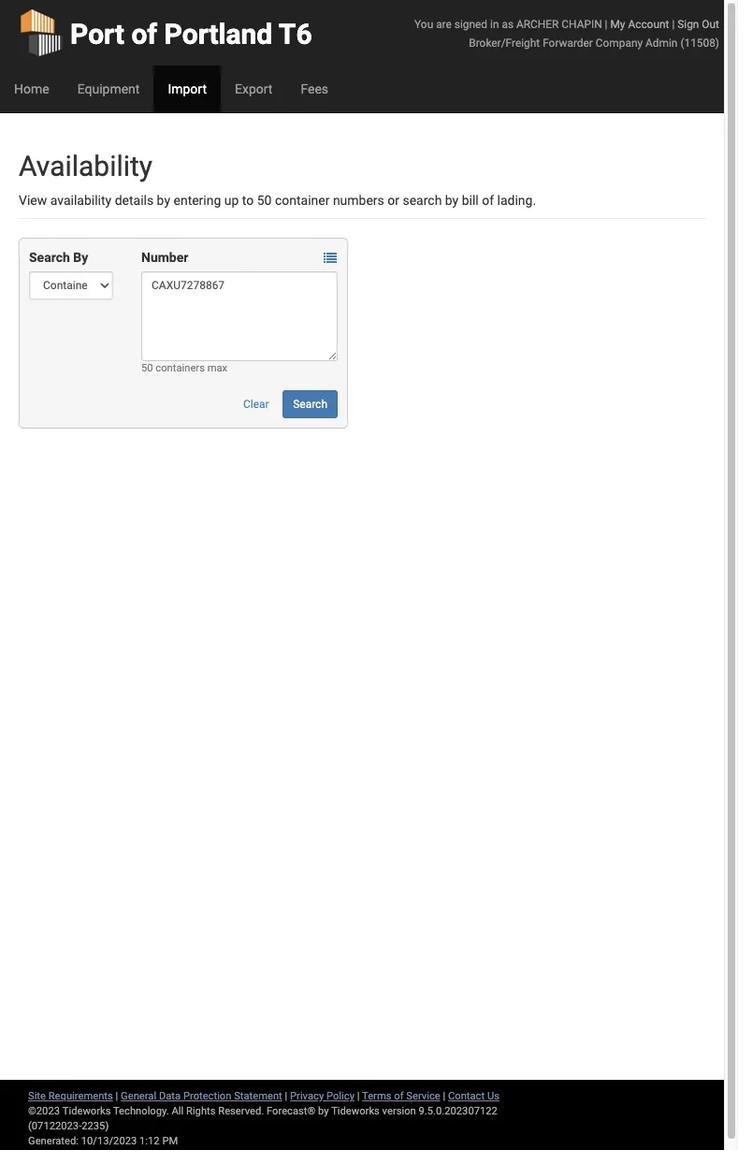 Task type: locate. For each thing, give the bounding box(es) containing it.
view availability details by entering up to 50 container numbers or search by bill of lading.
[[19, 193, 536, 208]]

of inside port of portland t6 link
[[131, 18, 157, 51]]

availability
[[50, 193, 112, 208]]

search right clear button
[[293, 398, 328, 411]]

bill
[[462, 193, 479, 208]]

of right bill
[[482, 193, 494, 208]]

by down the privacy policy link
[[318, 1105, 329, 1118]]

home button
[[0, 66, 63, 112]]

of up the version
[[394, 1091, 404, 1103]]

home
[[14, 81, 49, 96]]

50
[[257, 193, 272, 208], [141, 362, 153, 374]]

generated:
[[28, 1135, 79, 1148]]

privacy policy link
[[290, 1091, 355, 1103]]

50 right to
[[257, 193, 272, 208]]

service
[[407, 1091, 441, 1103]]

are
[[436, 18, 452, 31]]

by right details
[[157, 193, 170, 208]]

clear button
[[233, 390, 280, 418]]

version
[[382, 1105, 416, 1118]]

entering
[[174, 193, 221, 208]]

search
[[29, 250, 70, 265], [293, 398, 328, 411]]

signed
[[455, 18, 488, 31]]

my
[[611, 18, 626, 31]]

us
[[488, 1091, 500, 1103]]

1 horizontal spatial by
[[318, 1105, 329, 1118]]

number
[[141, 250, 189, 265]]

0 vertical spatial search
[[29, 250, 70, 265]]

technology.
[[113, 1105, 169, 1118]]

0 horizontal spatial 50
[[141, 362, 153, 374]]

by
[[157, 193, 170, 208], [445, 193, 459, 208], [318, 1105, 329, 1118]]

©2023 tideworks
[[28, 1105, 111, 1118]]

lading.
[[498, 193, 536, 208]]

by inside "forecast® by tideworks version 9.5.0.202307122 (07122023-2235) generated: 10/13/2023 1:12 pm"
[[318, 1105, 329, 1118]]

2 horizontal spatial by
[[445, 193, 459, 208]]

privacy
[[290, 1091, 324, 1103]]

site requirements link
[[28, 1091, 113, 1103]]

50 left containers
[[141, 362, 153, 374]]

0 horizontal spatial search
[[29, 250, 70, 265]]

availability
[[19, 150, 153, 183]]

| up the tideworks
[[357, 1091, 360, 1103]]

0 vertical spatial of
[[131, 18, 157, 51]]

1 horizontal spatial of
[[394, 1091, 404, 1103]]

| up the forecast®
[[285, 1091, 288, 1103]]

view
[[19, 193, 47, 208]]

1 vertical spatial 50
[[141, 362, 153, 374]]

forecast®
[[267, 1105, 316, 1118]]

requirements
[[48, 1091, 113, 1103]]

search left by
[[29, 250, 70, 265]]

tideworks
[[331, 1105, 380, 1118]]

chapin
[[562, 18, 602, 31]]

of
[[131, 18, 157, 51], [482, 193, 494, 208], [394, 1091, 404, 1103]]

general data protection statement link
[[121, 1091, 282, 1103]]

by left bill
[[445, 193, 459, 208]]

2 vertical spatial of
[[394, 1091, 404, 1103]]

max
[[208, 362, 228, 374]]

of right port
[[131, 18, 157, 51]]

site requirements | general data protection statement | privacy policy | terms of service | contact us ©2023 tideworks technology. all rights reserved.
[[28, 1091, 500, 1118]]

1 horizontal spatial 50
[[257, 193, 272, 208]]

| left my on the right of the page
[[605, 18, 608, 31]]

1 horizontal spatial search
[[293, 398, 328, 411]]

pm
[[162, 1135, 178, 1148]]

|
[[605, 18, 608, 31], [672, 18, 675, 31], [116, 1091, 118, 1103], [285, 1091, 288, 1103], [357, 1091, 360, 1103], [443, 1091, 446, 1103]]

0 horizontal spatial of
[[131, 18, 157, 51]]

or
[[388, 193, 400, 208]]

admin
[[646, 37, 678, 50]]

2 horizontal spatial of
[[482, 193, 494, 208]]

account
[[628, 18, 670, 31]]

sign
[[678, 18, 700, 31]]

9.5.0.202307122
[[419, 1105, 498, 1118]]

1 vertical spatial search
[[293, 398, 328, 411]]

0 vertical spatial 50
[[257, 193, 272, 208]]

all
[[172, 1105, 184, 1118]]

search inside button
[[293, 398, 328, 411]]

search
[[403, 193, 442, 208]]

archer
[[517, 18, 559, 31]]

port
[[70, 18, 124, 51]]

details
[[115, 193, 154, 208]]

Number text field
[[141, 271, 338, 361]]



Task type: vqa. For each thing, say whether or not it's contained in the screenshot.
Search for Search
yes



Task type: describe. For each thing, give the bounding box(es) containing it.
export
[[235, 81, 273, 96]]

sign out link
[[678, 18, 720, 31]]

broker/freight
[[469, 37, 540, 50]]

forwarder
[[543, 37, 593, 50]]

equipment button
[[63, 66, 154, 112]]

port of portland t6
[[70, 18, 312, 51]]

container
[[275, 193, 330, 208]]

0 horizontal spatial by
[[157, 193, 170, 208]]

general
[[121, 1091, 156, 1103]]

to
[[242, 193, 254, 208]]

company
[[596, 37, 643, 50]]

fees
[[301, 81, 329, 96]]

export button
[[221, 66, 287, 112]]

by
[[73, 250, 88, 265]]

protection
[[183, 1091, 232, 1103]]

| up '9.5.0.202307122' at the bottom
[[443, 1091, 446, 1103]]

clear
[[243, 398, 269, 411]]

search button
[[283, 390, 338, 418]]

1 vertical spatial of
[[482, 193, 494, 208]]

(11508)
[[681, 37, 720, 50]]

statement
[[234, 1091, 282, 1103]]

portland
[[164, 18, 273, 51]]

you are signed in as archer chapin | my account | sign out broker/freight forwarder company admin (11508)
[[415, 18, 720, 50]]

50 containers max
[[141, 362, 228, 374]]

search for search by
[[29, 250, 70, 265]]

site
[[28, 1091, 46, 1103]]

(07122023-
[[28, 1120, 82, 1133]]

reserved.
[[218, 1105, 264, 1118]]

in
[[490, 18, 499, 31]]

you
[[415, 18, 434, 31]]

forecast® by tideworks version 9.5.0.202307122 (07122023-2235) generated: 10/13/2023 1:12 pm
[[28, 1105, 498, 1148]]

10/13/2023
[[81, 1135, 137, 1148]]

terms of service link
[[362, 1091, 441, 1103]]

2235)
[[82, 1120, 109, 1133]]

numbers
[[333, 193, 385, 208]]

as
[[502, 18, 514, 31]]

search by
[[29, 250, 88, 265]]

out
[[702, 18, 720, 31]]

show list image
[[324, 252, 337, 265]]

fees button
[[287, 66, 343, 112]]

terms
[[362, 1091, 392, 1103]]

rights
[[186, 1105, 216, 1118]]

data
[[159, 1091, 181, 1103]]

import button
[[154, 66, 221, 112]]

contact us link
[[448, 1091, 500, 1103]]

up
[[224, 193, 239, 208]]

import
[[168, 81, 207, 96]]

| left sign
[[672, 18, 675, 31]]

my account link
[[611, 18, 670, 31]]

1:12
[[140, 1135, 160, 1148]]

contact
[[448, 1091, 485, 1103]]

policy
[[327, 1091, 355, 1103]]

of inside site requirements | general data protection statement | privacy policy | terms of service | contact us ©2023 tideworks technology. all rights reserved.
[[394, 1091, 404, 1103]]

| left the general
[[116, 1091, 118, 1103]]

port of portland t6 link
[[19, 0, 312, 66]]

t6
[[279, 18, 312, 51]]

equipment
[[77, 81, 140, 96]]

containers
[[156, 362, 205, 374]]

search for search
[[293, 398, 328, 411]]



